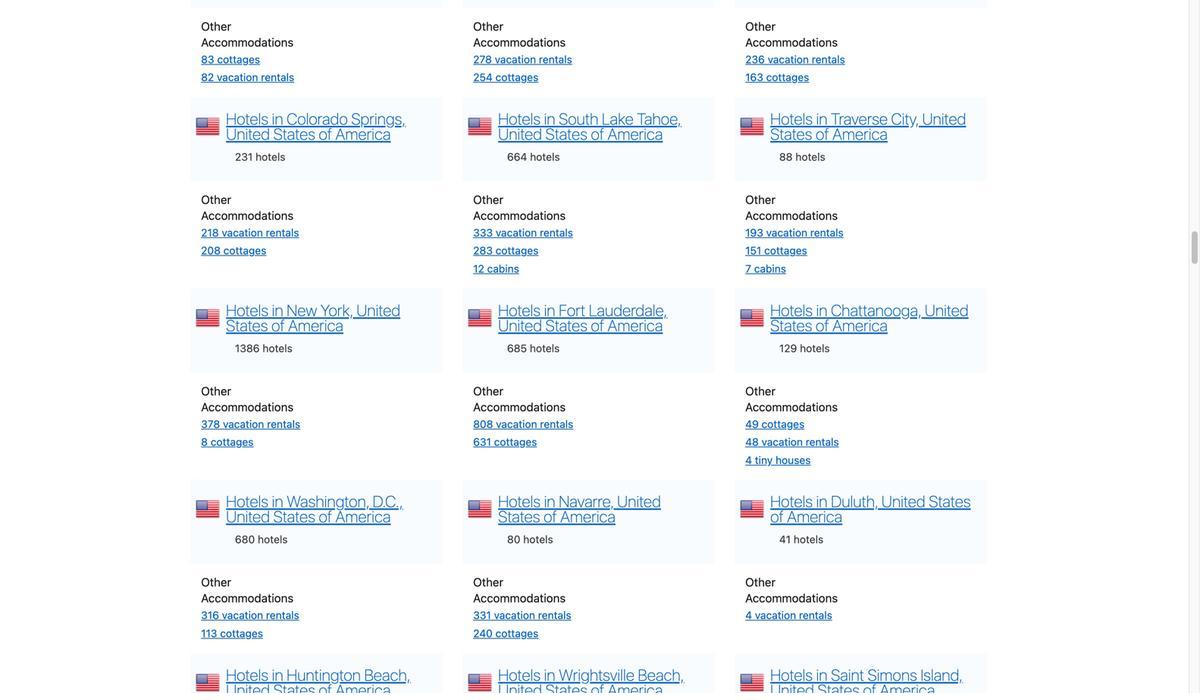 Task type: describe. For each thing, give the bounding box(es) containing it.
hotels in wrightsville beach, united states of america link
[[498, 665, 684, 693]]

cottages inside other accommodations 49 cottages 48 vacation rentals 4 tiny houses
[[762, 418, 805, 430]]

of inside hotels in new york, united states of america 1386 hotels
[[271, 316, 285, 335]]

other accommodations 193 vacation rentals 151 cottages 7 cabins
[[746, 193, 844, 275]]

vacation for other accommodations 218 vacation rentals 208 cottages
[[222, 226, 263, 239]]

rentals inside other accommodations 49 cottages 48 vacation rentals 4 tiny houses
[[806, 436, 839, 448]]

other accommodations 4 vacation rentals
[[746, 575, 838, 622]]

other accommodations 83 cottages 82 vacation rentals
[[201, 19, 294, 84]]

tahoe,
[[637, 109, 682, 128]]

other for hotels in navarre, united states of america
[[473, 575, 504, 589]]

41
[[780, 533, 791, 546]]

hotels inside hotels in chattanooga, united states of america 129 hotels
[[800, 342, 830, 354]]

america inside "hotels in south lake tahoe, united states of america 664 hotels"
[[608, 124, 663, 143]]

hotels inside hotels in saint simons island, united states of america
[[771, 665, 813, 684]]

193
[[746, 226, 764, 239]]

duluth,
[[831, 492, 878, 511]]

navarre,
[[559, 492, 614, 511]]

331 vacation rentals link
[[473, 609, 572, 622]]

1386
[[235, 342, 260, 354]]

america inside hotels in washington, d.c., united states of america 680 hotels
[[336, 507, 391, 526]]

hotels inside hotels in traverse city, united states of america 88 hotels
[[796, 150, 826, 163]]

hotels in south lake tahoe, united states of america link
[[498, 109, 682, 143]]

218 vacation rentals link
[[201, 226, 299, 239]]

washington,
[[287, 492, 369, 511]]

in for new
[[272, 301, 283, 319]]

hotels in colorado springs, united states of america link
[[226, 109, 406, 143]]

in for saint
[[816, 665, 828, 684]]

simons
[[868, 665, 917, 684]]

hotels inside hotels in wrightsville beach, united states of america
[[498, 665, 541, 684]]

accommodations for hotels in navarre, united states of america
[[473, 591, 566, 605]]

cabins for united
[[487, 262, 519, 275]]

hotels inside hotels in fort lauderdale, united states of america 685 hotels
[[530, 342, 560, 354]]

of inside "hotels in south lake tahoe, united states of america 664 hotels"
[[591, 124, 604, 143]]

accommodations for hotels in chattanooga, united states of america
[[746, 400, 838, 414]]

huntington
[[287, 665, 361, 684]]

vacation inside other accommodations 83 cottages 82 vacation rentals
[[217, 71, 258, 84]]

cottages for other accommodations 808 vacation rentals 631 cottages
[[494, 436, 537, 448]]

hotels for hotels in duluth, united states of america
[[771, 492, 813, 511]]

other for hotels in new york, united states of america
[[201, 384, 231, 398]]

151 cottages link
[[746, 244, 807, 257]]

hotels for hotels in south lake tahoe, united states of america
[[498, 109, 541, 128]]

states inside hotels in duluth, united states of america 41 hotels
[[929, 492, 971, 511]]

278
[[473, 53, 492, 65]]

lauderdale,
[[589, 301, 668, 319]]

rentals for other accommodations 331 vacation rentals 240 cottages
[[538, 609, 572, 622]]

hotels in traverse city, united states of america 88 hotels
[[771, 109, 966, 163]]

278 vacation rentals link
[[473, 53, 572, 65]]

hotels in colorado springs, united states of america 231 hotels
[[226, 109, 406, 163]]

saint
[[831, 665, 864, 684]]

new
[[287, 301, 317, 319]]

other accommodations 378 vacation rentals 8 cottages
[[201, 384, 300, 448]]

hotels inside hotels in duluth, united states of america 41 hotels
[[794, 533, 824, 546]]

of inside hotels in wrightsville beach, united states of america
[[591, 680, 604, 693]]

other accommodations 331 vacation rentals 240 cottages
[[473, 575, 572, 640]]

other accommodations 316 vacation rentals 113 cottages
[[201, 575, 299, 640]]

hotels in south lake tahoe, united states of america 664 hotels
[[498, 109, 682, 163]]

680
[[235, 533, 255, 546]]

49
[[746, 418, 759, 430]]

7 cabins link
[[746, 262, 786, 275]]

rentals for other accommodations 236 vacation rentals 163 cottages
[[812, 53, 845, 65]]

113
[[201, 627, 217, 640]]

rentals for other accommodations 333 vacation rentals 283 cottages 12 cabins
[[540, 226, 573, 239]]

218
[[201, 226, 219, 239]]

hotels in fort lauderdale, united states of america link
[[498, 301, 668, 335]]

hotels in saint simons island, united states of america link
[[771, 665, 963, 693]]

america inside hotels in chattanooga, united states of america 129 hotels
[[833, 316, 888, 335]]

island,
[[921, 665, 963, 684]]

states inside hotels in chattanooga, united states of america 129 hotels
[[771, 316, 812, 335]]

hotels inside hotels in new york, united states of america 1386 hotels
[[263, 342, 293, 354]]

tiny
[[755, 454, 773, 466]]

49 cottages link
[[746, 418, 805, 430]]

hotels for hotels in washington, d.c., united states of america
[[226, 492, 268, 511]]

of inside hotels in huntington beach, united states of america
[[319, 680, 332, 693]]

hotels inside "hotels in south lake tahoe, united states of america 664 hotels"
[[530, 150, 560, 163]]

in for huntington
[[272, 665, 283, 684]]

hotels inside hotels in washington, d.c., united states of america 680 hotels
[[258, 533, 288, 546]]

hotels inside hotels in colorado springs, united states of america 231 hotels
[[256, 150, 286, 163]]

other accommodations 236 vacation rentals 163 cottages
[[746, 19, 845, 84]]

vacation for other accommodations 236 vacation rentals 163 cottages
[[768, 53, 809, 65]]

in for wrightsville
[[544, 665, 556, 684]]

accommodations inside other accommodations 278 vacation rentals 254 cottages
[[473, 35, 566, 49]]

other inside other accommodations 278 vacation rentals 254 cottages
[[473, 19, 504, 33]]

vacation inside other accommodations 49 cottages 48 vacation rentals 4 tiny houses
[[762, 436, 803, 448]]

664
[[507, 150, 527, 163]]

hotels for hotels in traverse city, united states of america
[[771, 109, 813, 128]]

wrightsville
[[559, 665, 635, 684]]

in for colorado
[[272, 109, 283, 128]]

283
[[473, 244, 493, 257]]

vacation for other accommodations 333 vacation rentals 283 cottages 12 cabins
[[496, 226, 537, 239]]

of inside hotels in saint simons island, united states of america
[[863, 680, 877, 693]]

of inside hotels in washington, d.c., united states of america 680 hotels
[[319, 507, 332, 526]]

hotels for hotels in navarre, united states of america
[[498, 492, 541, 511]]

states inside hotels in huntington beach, united states of america
[[273, 680, 315, 693]]

of inside hotels in duluth, united states of america 41 hotels
[[771, 507, 784, 526]]

america inside hotels in navarre, united states of america 80 hotels
[[560, 507, 616, 526]]

378 vacation rentals link
[[201, 418, 300, 430]]

hotels in wrightsville beach, united states of america
[[498, 665, 684, 693]]

in for navarre,
[[544, 492, 556, 511]]

4 tiny houses link
[[746, 454, 811, 466]]

12
[[473, 262, 484, 275]]

hotels for hotels in fort lauderdale, united states of america
[[498, 301, 541, 319]]

240 cottages link
[[473, 627, 539, 640]]

4 vacation rentals link
[[746, 609, 833, 622]]

cottages for other accommodations 316 vacation rentals 113 cottages
[[220, 627, 263, 640]]

houses
[[776, 454, 811, 466]]

vacation for other accommodations 378 vacation rentals 8 cottages
[[223, 418, 264, 430]]

accommodations inside other accommodations 236 vacation rentals 163 cottages
[[746, 35, 838, 49]]

colorado
[[287, 109, 348, 128]]

united inside hotels in colorado springs, united states of america 231 hotels
[[226, 124, 270, 143]]

united inside hotels in duluth, united states of america 41 hotels
[[882, 492, 926, 511]]

states inside hotels in new york, united states of america 1386 hotels
[[226, 316, 268, 335]]

cottages for other accommodations 331 vacation rentals 240 cottages
[[496, 627, 539, 640]]

331
[[473, 609, 491, 622]]

traverse
[[831, 109, 888, 128]]

other accommodations 808 vacation rentals 631 cottages
[[473, 384, 574, 448]]

united inside hotels in fort lauderdale, united states of america 685 hotels
[[498, 316, 542, 335]]

vacation for other accommodations 808 vacation rentals 631 cottages
[[496, 418, 537, 430]]

united inside hotels in traverse city, united states of america 88 hotels
[[923, 109, 966, 128]]

129
[[780, 342, 797, 354]]

america inside hotels in duluth, united states of america 41 hotels
[[787, 507, 843, 526]]

hotels in washington, d.c., united states of america 680 hotels
[[226, 492, 403, 546]]

808
[[473, 418, 493, 430]]

hotels in new york, united states of america 1386 hotels
[[226, 301, 401, 354]]

151
[[746, 244, 762, 257]]

rentals for other accommodations 4 vacation rentals
[[799, 609, 833, 622]]

333 vacation rentals link
[[473, 226, 573, 239]]

accommodations for hotels in washington, d.c., united states of america
[[201, 591, 294, 605]]

states inside hotels in traverse city, united states of america 88 hotels
[[771, 124, 812, 143]]

states inside hotels in wrightsville beach, united states of america
[[546, 680, 588, 693]]

in for duluth,
[[816, 492, 828, 511]]

48
[[746, 436, 759, 448]]

lake
[[602, 109, 634, 128]]

america inside hotels in fort lauderdale, united states of america 685 hotels
[[608, 316, 663, 335]]

america inside hotels in huntington beach, united states of america
[[336, 680, 391, 693]]

hotels in duluth, united states of america 41 hotels
[[771, 492, 971, 546]]

other for hotels in south lake tahoe, united states of america
[[473, 193, 504, 206]]

cottages for other accommodations 333 vacation rentals 283 cottages 12 cabins
[[496, 244, 539, 257]]

other accommodations 278 vacation rentals 254 cottages
[[473, 19, 572, 84]]

316
[[201, 609, 219, 622]]

hotels in saint simons island, united states of america
[[771, 665, 963, 693]]

of inside hotels in chattanooga, united states of america 129 hotels
[[816, 316, 829, 335]]

united inside hotels in huntington beach, united states of america
[[226, 680, 270, 693]]

cottages for other accommodations 236 vacation rentals 163 cottages
[[766, 71, 809, 84]]

hotels in huntington beach, united states of america link
[[226, 665, 411, 693]]

82 vacation rentals link
[[201, 71, 294, 84]]



Task type: locate. For each thing, give the bounding box(es) containing it.
88
[[780, 150, 793, 163]]

accommodations up 331 vacation rentals link
[[473, 591, 566, 605]]

hotels
[[226, 109, 268, 128], [498, 109, 541, 128], [771, 109, 813, 128], [226, 301, 268, 319], [498, 301, 541, 319], [771, 301, 813, 319], [226, 492, 268, 511], [498, 492, 541, 511], [771, 492, 813, 511], [226, 665, 268, 684], [498, 665, 541, 684], [771, 665, 813, 684]]

231
[[235, 150, 253, 163]]

hotels up 1386
[[226, 301, 268, 319]]

other for hotels in duluth, united states of america
[[746, 575, 776, 589]]

other inside other accommodations 193 vacation rentals 151 cottages 7 cabins
[[746, 193, 776, 206]]

80
[[507, 533, 521, 546]]

283 cottages link
[[473, 244, 539, 257]]

hotels inside hotels in washington, d.c., united states of america 680 hotels
[[226, 492, 268, 511]]

1 beach, from the left
[[364, 665, 411, 684]]

vacation for other accommodations 4 vacation rentals
[[755, 609, 796, 622]]

rentals up 208 cottages link
[[266, 226, 299, 239]]

hotels right 664
[[530, 150, 560, 163]]

in inside hotels in colorado springs, united states of america 231 hotels
[[272, 109, 283, 128]]

of inside hotels in traverse city, united states of america 88 hotels
[[816, 124, 829, 143]]

in left fort
[[544, 301, 556, 319]]

hotels in new york, united states of america link
[[226, 301, 401, 335]]

0 vertical spatial 4
[[746, 454, 752, 466]]

hotels inside hotels in new york, united states of america 1386 hotels
[[226, 301, 268, 319]]

cottages down 808 vacation rentals link
[[494, 436, 537, 448]]

163
[[746, 71, 764, 84]]

hotels right 685
[[530, 342, 560, 354]]

united inside hotels in new york, united states of america 1386 hotels
[[357, 301, 401, 319]]

cottages down '278 vacation rentals' link
[[496, 71, 539, 84]]

rentals up traverse
[[812, 53, 845, 65]]

hotels right 88
[[796, 150, 826, 163]]

accommodations for hotels in duluth, united states of america
[[746, 591, 838, 605]]

hotels right 231
[[256, 150, 286, 163]]

hotels inside hotels in traverse city, united states of america 88 hotels
[[771, 109, 813, 128]]

in inside hotels in navarre, united states of america 80 hotels
[[544, 492, 556, 511]]

accommodations up 808 vacation rentals link
[[473, 400, 566, 414]]

springs,
[[351, 109, 406, 128]]

other for hotels in fort lauderdale, united states of america
[[473, 384, 504, 398]]

0 horizontal spatial beach,
[[364, 665, 411, 684]]

in inside hotels in washington, d.c., united states of america 680 hotels
[[272, 492, 283, 511]]

rentals for other accommodations 278 vacation rentals 254 cottages
[[539, 53, 572, 65]]

rentals up 240 cottages "link"
[[538, 609, 572, 622]]

states inside hotels in navarre, united states of america 80 hotels
[[498, 507, 540, 526]]

other for hotels in traverse city, united states of america
[[746, 193, 776, 206]]

other for hotels in chattanooga, united states of america
[[746, 384, 776, 398]]

united up 664
[[498, 124, 542, 143]]

in for fort
[[544, 301, 556, 319]]

hotels in duluth, united states of america link
[[771, 492, 971, 526]]

accommodations up 378 vacation rentals link
[[201, 400, 294, 414]]

vacation inside 'other accommodations 333 vacation rentals 283 cottages 12 cabins'
[[496, 226, 537, 239]]

america inside hotels in saint simons island, united states of america
[[880, 680, 935, 693]]

1 4 from the top
[[746, 454, 752, 466]]

accommodations inside other accommodations 808 vacation rentals 631 cottages
[[473, 400, 566, 414]]

4 inside other accommodations 4 vacation rentals
[[746, 609, 752, 622]]

vacation for other accommodations 193 vacation rentals 151 cottages 7 cabins
[[766, 226, 808, 239]]

other up 193
[[746, 193, 776, 206]]

cottages down 378 vacation rentals link
[[211, 436, 254, 448]]

hotels right 1386
[[263, 342, 293, 354]]

chattanooga,
[[831, 301, 922, 319]]

cottages for other accommodations 378 vacation rentals 8 cottages
[[211, 436, 254, 448]]

hotels up 231
[[226, 109, 268, 128]]

in inside hotels in traverse city, united states of america 88 hotels
[[816, 109, 828, 128]]

2 cabins from the left
[[754, 262, 786, 275]]

82
[[201, 71, 214, 84]]

hotels right 680
[[258, 533, 288, 546]]

rentals inside other accommodations 316 vacation rentals 113 cottages
[[266, 609, 299, 622]]

beach, right huntington
[[364, 665, 411, 684]]

united inside hotels in washington, d.c., united states of america 680 hotels
[[226, 507, 270, 526]]

cottages up 82 vacation rentals link
[[217, 53, 260, 65]]

hotels up "80"
[[498, 492, 541, 511]]

hotels in chattanooga, united states of america 129 hotels
[[771, 301, 969, 354]]

america inside hotels in wrightsville beach, united states of america
[[608, 680, 663, 693]]

vacation for other accommodations 331 vacation rentals 240 cottages
[[494, 609, 535, 622]]

rentals inside other accommodations 378 vacation rentals 8 cottages
[[267, 418, 300, 430]]

other inside other accommodations 316 vacation rentals 113 cottages
[[201, 575, 231, 589]]

united inside hotels in navarre, united states of america 80 hotels
[[617, 492, 661, 511]]

cottages inside other accommodations 193 vacation rentals 151 cottages 7 cabins
[[764, 244, 807, 257]]

in inside hotels in wrightsville beach, united states of america
[[544, 665, 556, 684]]

states inside hotels in washington, d.c., united states of america 680 hotels
[[273, 507, 315, 526]]

accommodations for hotels in south lake tahoe, united states of america
[[473, 208, 566, 222]]

other inside other accommodations 378 vacation rentals 8 cottages
[[201, 384, 231, 398]]

accommodations up 316 vacation rentals link
[[201, 591, 294, 605]]

vacation inside other accommodations 4 vacation rentals
[[755, 609, 796, 622]]

cottages for other accommodations 278 vacation rentals 254 cottages
[[496, 71, 539, 84]]

cottages down the 218 vacation rentals link at the left of page
[[224, 244, 266, 257]]

333
[[473, 226, 493, 239]]

cottages for other accommodations 193 vacation rentals 151 cottages 7 cabins
[[764, 244, 807, 257]]

hotels right "80"
[[523, 533, 553, 546]]

hotels in chattanooga, united states of america link
[[771, 301, 969, 335]]

8
[[201, 436, 208, 448]]

america inside hotels in colorado springs, united states of america 231 hotels
[[336, 124, 391, 143]]

4 inside other accommodations 49 cottages 48 vacation rentals 4 tiny houses
[[746, 454, 752, 466]]

rentals for other accommodations 808 vacation rentals 631 cottages
[[540, 418, 574, 430]]

hotels inside hotels in navarre, united states of america 80 hotels
[[523, 533, 553, 546]]

vacation
[[495, 53, 536, 65], [768, 53, 809, 65], [217, 71, 258, 84], [222, 226, 263, 239], [496, 226, 537, 239], [766, 226, 808, 239], [223, 418, 264, 430], [496, 418, 537, 430], [762, 436, 803, 448], [222, 609, 263, 622], [494, 609, 535, 622], [755, 609, 796, 622]]

accommodations up 4 vacation rentals link
[[746, 591, 838, 605]]

240
[[473, 627, 493, 640]]

accommodations inside other accommodations 218 vacation rentals 208 cottages
[[201, 208, 294, 222]]

254
[[473, 71, 493, 84]]

hotels inside hotels in duluth, united states of america 41 hotels
[[771, 492, 813, 511]]

accommodations up the 333 vacation rentals link
[[473, 208, 566, 222]]

hotels up 41
[[771, 492, 813, 511]]

236 vacation rentals link
[[746, 53, 845, 65]]

cottages for other accommodations 218 vacation rentals 208 cottages
[[224, 244, 266, 257]]

states inside hotels in fort lauderdale, united states of america 685 hotels
[[546, 316, 588, 335]]

united down the 113 cottages link
[[226, 680, 270, 693]]

rentals inside other accommodations 83 cottages 82 vacation rentals
[[261, 71, 294, 84]]

accommodations up 49 cottages link
[[746, 400, 838, 414]]

hotels up 680
[[226, 492, 268, 511]]

other accommodations 333 vacation rentals 283 cottages 12 cabins
[[473, 193, 573, 275]]

other up 218
[[201, 193, 231, 206]]

cottages down 193 vacation rentals link
[[764, 244, 807, 257]]

accommodations inside other accommodations 378 vacation rentals 8 cottages
[[201, 400, 294, 414]]

united right the york,
[[357, 301, 401, 319]]

beach, for hotels in huntington beach, united states of america
[[364, 665, 411, 684]]

hotels up 88
[[771, 109, 813, 128]]

united inside hotels in saint simons island, united states of america
[[771, 680, 814, 693]]

hotels for hotels in new york, united states of america
[[226, 301, 268, 319]]

america inside hotels in traverse city, united states of america 88 hotels
[[833, 124, 888, 143]]

accommodations inside other accommodations 83 cottages 82 vacation rentals
[[201, 35, 294, 49]]

in left huntington
[[272, 665, 283, 684]]

accommodations for hotels in colorado springs, united states of america
[[201, 208, 294, 222]]

rentals right 378
[[267, 418, 300, 430]]

united inside hotels in wrightsville beach, united states of america
[[498, 680, 542, 693]]

accommodations inside other accommodations 49 cottages 48 vacation rentals 4 tiny houses
[[746, 400, 838, 414]]

vacation for other accommodations 316 vacation rentals 113 cottages
[[222, 609, 263, 622]]

631
[[473, 436, 491, 448]]

83
[[201, 53, 214, 65]]

378
[[201, 418, 220, 430]]

hotels up 685
[[498, 301, 541, 319]]

accommodations inside 'other accommodations 333 vacation rentals 283 cottages 12 cabins'
[[473, 208, 566, 222]]

in
[[272, 109, 283, 128], [544, 109, 556, 128], [816, 109, 828, 128], [272, 301, 283, 319], [544, 301, 556, 319], [816, 301, 828, 319], [272, 492, 283, 511], [544, 492, 556, 511], [816, 492, 828, 511], [272, 665, 283, 684], [544, 665, 556, 684], [816, 665, 828, 684]]

in for traverse
[[816, 109, 828, 128]]

hotels in washington, d.c., united states of america link
[[226, 492, 403, 526]]

rentals inside other accommodations 218 vacation rentals 208 cottages
[[266, 226, 299, 239]]

d.c.,
[[373, 492, 403, 511]]

york,
[[321, 301, 353, 319]]

other inside other accommodations 83 cottages 82 vacation rentals
[[201, 19, 231, 33]]

america inside hotels in new york, united states of america 1386 hotels
[[288, 316, 344, 335]]

8 cottages link
[[201, 436, 254, 448]]

rentals up houses
[[806, 436, 839, 448]]

hotels left saint at the right bottom of page
[[771, 665, 813, 684]]

rentals up south
[[539, 53, 572, 65]]

vacation inside other accommodations 316 vacation rentals 113 cottages
[[222, 609, 263, 622]]

hotels inside hotels in colorado springs, united states of america 231 hotels
[[226, 109, 268, 128]]

rentals
[[539, 53, 572, 65], [812, 53, 845, 65], [261, 71, 294, 84], [266, 226, 299, 239], [540, 226, 573, 239], [811, 226, 844, 239], [267, 418, 300, 430], [540, 418, 574, 430], [806, 436, 839, 448], [266, 609, 299, 622], [538, 609, 572, 622], [799, 609, 833, 622]]

208 cottages link
[[201, 244, 266, 257]]

other inside other accommodations 808 vacation rentals 631 cottages
[[473, 384, 504, 398]]

other up 808
[[473, 384, 504, 398]]

hotels in navarre, united states of america 80 hotels
[[498, 492, 661, 546]]

in for south
[[544, 109, 556, 128]]

208
[[201, 244, 221, 257]]

accommodations for hotels in new york, united states of america
[[201, 400, 294, 414]]

1 horizontal spatial cabins
[[754, 262, 786, 275]]

cottages down 236 vacation rentals link at the right
[[766, 71, 809, 84]]

cottages
[[217, 53, 260, 65], [496, 71, 539, 84], [766, 71, 809, 84], [224, 244, 266, 257], [496, 244, 539, 257], [764, 244, 807, 257], [762, 418, 805, 430], [211, 436, 254, 448], [494, 436, 537, 448], [220, 627, 263, 640], [496, 627, 539, 640]]

rentals right 193
[[811, 226, 844, 239]]

1 cabins from the left
[[487, 262, 519, 275]]

7
[[746, 262, 751, 275]]

fort
[[559, 301, 586, 319]]

hotels down the 113 cottages link
[[226, 665, 268, 684]]

0 horizontal spatial cabins
[[487, 262, 519, 275]]

states inside "hotels in south lake tahoe, united states of america 664 hotels"
[[546, 124, 588, 143]]

rentals inside 'other accommodations 333 vacation rentals 283 cottages 12 cabins'
[[540, 226, 573, 239]]

united right navarre,
[[617, 492, 661, 511]]

cottages down the 333 vacation rentals link
[[496, 244, 539, 257]]

other up 333
[[473, 193, 504, 206]]

united down 240 cottages "link"
[[498, 680, 542, 693]]

in left colorado
[[272, 109, 283, 128]]

cabins for states
[[754, 262, 786, 275]]

316 vacation rentals link
[[201, 609, 299, 622]]

other for hotels in colorado springs, united states of america
[[201, 193, 231, 206]]

cottages inside 'other accommodations 333 vacation rentals 283 cottages 12 cabins'
[[496, 244, 539, 257]]

in left wrightsville
[[544, 665, 556, 684]]

rentals inside other accommodations 278 vacation rentals 254 cottages
[[539, 53, 572, 65]]

193 vacation rentals link
[[746, 226, 844, 239]]

vacation inside other accommodations 331 vacation rentals 240 cottages
[[494, 609, 535, 622]]

685
[[507, 342, 527, 354]]

other up 331
[[473, 575, 504, 589]]

other inside other accommodations 218 vacation rentals 208 cottages
[[201, 193, 231, 206]]

accommodations
[[201, 35, 294, 49], [473, 35, 566, 49], [746, 35, 838, 49], [201, 208, 294, 222], [473, 208, 566, 222], [746, 208, 838, 222], [201, 400, 294, 414], [473, 400, 566, 414], [746, 400, 838, 414], [201, 591, 294, 605], [473, 591, 566, 605], [746, 591, 838, 605]]

1 horizontal spatial beach,
[[638, 665, 684, 684]]

cabins
[[487, 262, 519, 275], [754, 262, 786, 275]]

rentals inside other accommodations 193 vacation rentals 151 cottages 7 cabins
[[811, 226, 844, 239]]

in left south
[[544, 109, 556, 128]]

beach, for hotels in wrightsville beach, united states of america
[[638, 665, 684, 684]]

hotels inside hotels in huntington beach, united states of america
[[226, 665, 268, 684]]

rentals for other accommodations 193 vacation rentals 151 cottages 7 cabins
[[811, 226, 844, 239]]

in inside "hotels in south lake tahoe, united states of america 664 hotels"
[[544, 109, 556, 128]]

hotels in navarre, united states of america link
[[498, 492, 661, 526]]

hotels in huntington beach, united states of america
[[226, 665, 411, 693]]

in for chattanooga,
[[816, 301, 828, 319]]

cabins inside 'other accommodations 333 vacation rentals 283 cottages 12 cabins'
[[487, 262, 519, 275]]

south
[[559, 109, 599, 128]]

cabins down 283 cottages "link"
[[487, 262, 519, 275]]

cottages inside other accommodations 316 vacation rentals 113 cottages
[[220, 627, 263, 640]]

other
[[201, 19, 231, 33], [473, 19, 504, 33], [746, 19, 776, 33], [201, 193, 231, 206], [473, 193, 504, 206], [746, 193, 776, 206], [201, 384, 231, 398], [473, 384, 504, 398], [746, 384, 776, 398], [201, 575, 231, 589], [473, 575, 504, 589], [746, 575, 776, 589]]

rentals inside other accommodations 331 vacation rentals 240 cottages
[[538, 609, 572, 622]]

hotels inside hotels in navarre, united states of america 80 hotels
[[498, 492, 541, 511]]

hotels for hotels in colorado springs, united states of america
[[226, 109, 268, 128]]

united right duluth,
[[882, 492, 926, 511]]

other up 83
[[201, 19, 231, 33]]

in inside hotels in chattanooga, united states of america 129 hotels
[[816, 301, 828, 319]]

hotels for hotels in chattanooga, united states of america
[[771, 301, 813, 319]]

accommodations up 193 vacation rentals link
[[746, 208, 838, 222]]

rentals right 333
[[540, 226, 573, 239]]

united right chattanooga,
[[925, 301, 969, 319]]

cottages down 331 vacation rentals link
[[496, 627, 539, 640]]

cottages inside other accommodations 278 vacation rentals 254 cottages
[[496, 71, 539, 84]]

united left saint at the right bottom of page
[[771, 680, 814, 693]]

beach, inside hotels in huntington beach, united states of america
[[364, 665, 411, 684]]

254 cottages link
[[473, 71, 539, 84]]

in left duluth,
[[816, 492, 828, 511]]

hotels up 664
[[498, 109, 541, 128]]

united right city,
[[923, 109, 966, 128]]

rentals up colorado
[[261, 71, 294, 84]]

in left saint at the right bottom of page
[[816, 665, 828, 684]]

accommodations inside other accommodations 316 vacation rentals 113 cottages
[[201, 591, 294, 605]]

808 vacation rentals link
[[473, 418, 574, 430]]

rentals up saint at the right bottom of page
[[799, 609, 833, 622]]

hotels down 240 cottages "link"
[[498, 665, 541, 684]]

cottages down 316 vacation rentals link
[[220, 627, 263, 640]]

vacation inside other accommodations 218 vacation rentals 208 cottages
[[222, 226, 263, 239]]

4
[[746, 454, 752, 466], [746, 609, 752, 622]]

in inside hotels in saint simons island, united states of america
[[816, 665, 828, 684]]

accommodations up the 218 vacation rentals link at the left of page
[[201, 208, 294, 222]]

united up 680
[[226, 507, 270, 526]]

cottages inside other accommodations 236 vacation rentals 163 cottages
[[766, 71, 809, 84]]

rentals right 808
[[540, 418, 574, 430]]

in inside hotels in fort lauderdale, united states of america 685 hotels
[[544, 301, 556, 319]]

rentals for other accommodations 316 vacation rentals 113 cottages
[[266, 609, 299, 622]]

united inside hotels in chattanooga, united states of america 129 hotels
[[925, 301, 969, 319]]

beach, right wrightsville
[[638, 665, 684, 684]]

accommodations up '83 cottages' 'link'
[[201, 35, 294, 49]]

other up 378
[[201, 384, 231, 398]]

cottages up 48 vacation rentals link
[[762, 418, 805, 430]]

other up 4 vacation rentals link
[[746, 575, 776, 589]]

hotels up 129
[[771, 301, 813, 319]]

cabins down 151 cottages link
[[754, 262, 786, 275]]

america
[[336, 124, 391, 143], [608, 124, 663, 143], [833, 124, 888, 143], [288, 316, 344, 335], [608, 316, 663, 335], [833, 316, 888, 335], [336, 507, 391, 526], [560, 507, 616, 526], [787, 507, 843, 526], [336, 680, 391, 693], [608, 680, 663, 693], [880, 680, 935, 693]]

accommodations for hotels in fort lauderdale, united states of america
[[473, 400, 566, 414]]

1 vertical spatial 4
[[746, 609, 752, 622]]

rentals inside other accommodations 4 vacation rentals
[[799, 609, 833, 622]]

other accommodations 218 vacation rentals 208 cottages
[[201, 193, 299, 257]]

163 cottages link
[[746, 71, 809, 84]]

other accommodations 49 cottages 48 vacation rentals 4 tiny houses
[[746, 384, 839, 466]]

vacation inside other accommodations 236 vacation rentals 163 cottages
[[768, 53, 809, 65]]

in left traverse
[[816, 109, 828, 128]]

states inside hotels in colorado springs, united states of america 231 hotels
[[273, 124, 315, 143]]

in left chattanooga,
[[816, 301, 828, 319]]

hotels inside "hotels in south lake tahoe, united states of america 664 hotels"
[[498, 109, 541, 128]]

beach,
[[364, 665, 411, 684], [638, 665, 684, 684]]

other inside other accommodations 236 vacation rentals 163 cottages
[[746, 19, 776, 33]]

other up 236
[[746, 19, 776, 33]]

631 cottages link
[[473, 436, 537, 448]]

accommodations for hotels in traverse city, united states of america
[[746, 208, 838, 222]]

48 vacation rentals link
[[746, 436, 839, 448]]

hotels inside hotels in fort lauderdale, united states of america 685 hotels
[[498, 301, 541, 319]]

other for hotels in washington, d.c., united states of america
[[201, 575, 231, 589]]

united up 231
[[226, 124, 270, 143]]

rentals for other accommodations 218 vacation rentals 208 cottages
[[266, 226, 299, 239]]

other up '49'
[[746, 384, 776, 398]]

united inside "hotels in south lake tahoe, united states of america 664 hotels"
[[498, 124, 542, 143]]

in left new
[[272, 301, 283, 319]]

in left navarre,
[[544, 492, 556, 511]]

of inside hotels in fort lauderdale, united states of america 685 hotels
[[591, 316, 604, 335]]

12 cabins link
[[473, 262, 519, 275]]

of inside hotels in navarre, united states of america 80 hotels
[[544, 507, 557, 526]]

hotels right 129
[[800, 342, 830, 354]]

other up 278
[[473, 19, 504, 33]]

accommodations up 236 vacation rentals link at the right
[[746, 35, 838, 49]]

hotels in fort lauderdale, united states of america 685 hotels
[[498, 301, 668, 354]]

accommodations inside other accommodations 331 vacation rentals 240 cottages
[[473, 591, 566, 605]]

of inside hotels in colorado springs, united states of america 231 hotels
[[319, 124, 332, 143]]

vacation for other accommodations 278 vacation rentals 254 cottages
[[495, 53, 536, 65]]

rentals up huntington
[[266, 609, 299, 622]]

accommodations up '278 vacation rentals' link
[[473, 35, 566, 49]]

2 4 from the top
[[746, 609, 752, 622]]

hotels in traverse city, united states of america link
[[771, 109, 966, 143]]

other up 316
[[201, 575, 231, 589]]

united up 685
[[498, 316, 542, 335]]

rentals for other accommodations 378 vacation rentals 8 cottages
[[267, 418, 300, 430]]

in left the washington,
[[272, 492, 283, 511]]

2 beach, from the left
[[638, 665, 684, 684]]

states inside hotels in saint simons island, united states of america
[[818, 680, 860, 693]]

hotels right 41
[[794, 533, 824, 546]]

in for washington,
[[272, 492, 283, 511]]

cottages inside other accommodations 83 cottages 82 vacation rentals
[[217, 53, 260, 65]]



Task type: vqa. For each thing, say whether or not it's contained in the screenshot.


